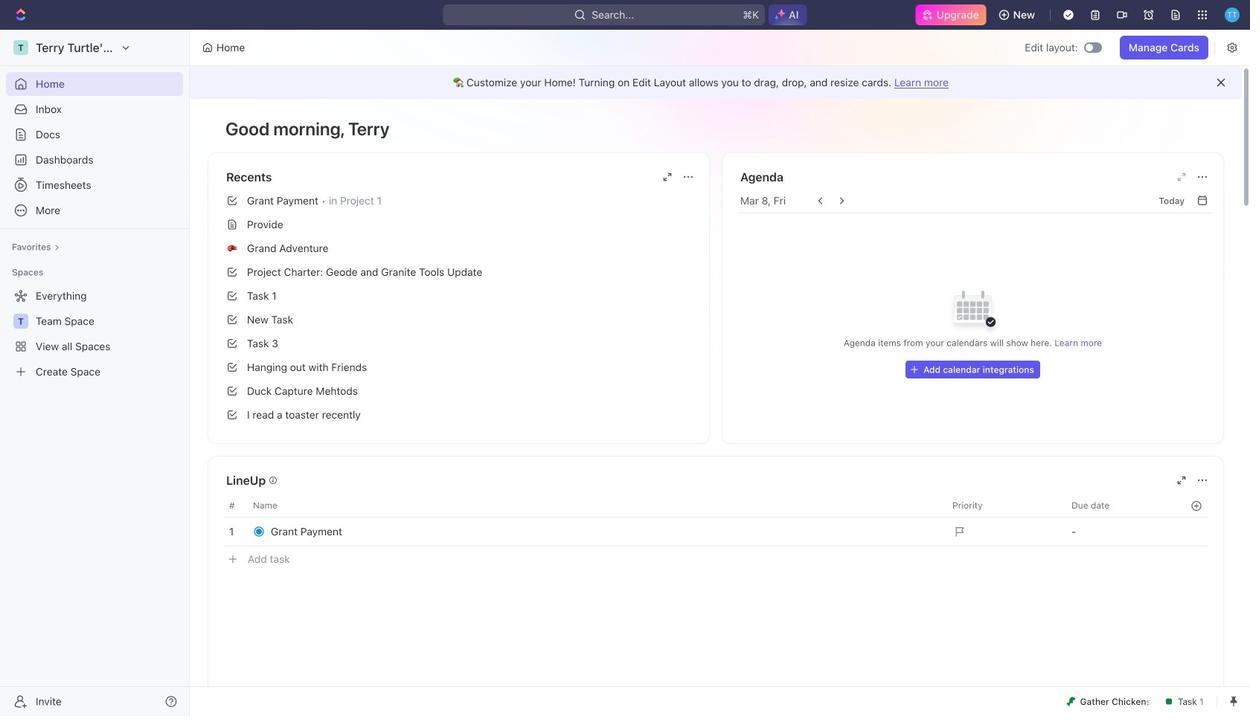 Task type: describe. For each thing, give the bounding box(es) containing it.
tree inside sidebar navigation
[[6, 284, 183, 384]]

drumstick bite image
[[1067, 698, 1076, 707]]



Task type: vqa. For each thing, say whether or not it's contained in the screenshot.
1st wifi icon from the bottom
no



Task type: locate. For each thing, give the bounding box(es) containing it.
tree
[[6, 284, 183, 384]]

alert
[[190, 66, 1243, 99]]

sidebar navigation
[[0, 30, 193, 717]]

team space, , element
[[13, 314, 28, 329]]

terry turtle's workspace, , element
[[13, 40, 28, 55]]



